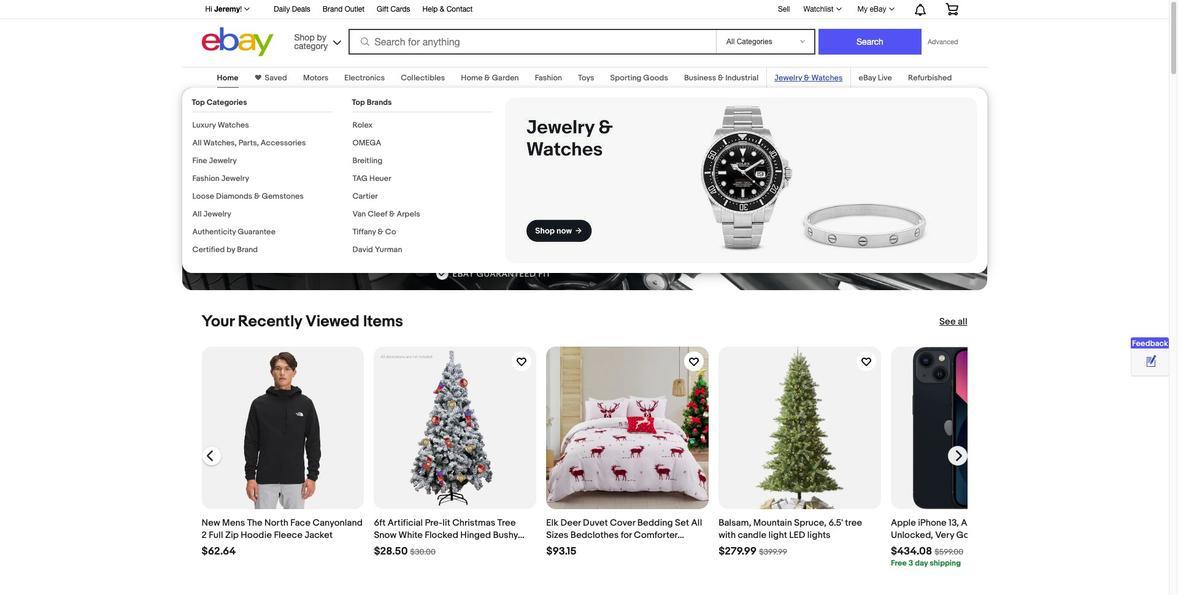Task type: locate. For each thing, give the bounding box(es) containing it.
&
[[440, 5, 445, 14], [485, 73, 490, 83], [718, 73, 724, 83], [804, 73, 810, 83], [254, 192, 260, 201], [389, 209, 395, 219], [378, 227, 384, 237]]

now
[[240, 209, 259, 221]]

outlet
[[345, 5, 365, 14]]

top for top categories
[[192, 98, 205, 107]]

1 horizontal spatial top
[[352, 98, 365, 107]]

david
[[353, 245, 373, 255]]

arpels
[[397, 209, 420, 219]]

shop up the authenticity guarantee link on the top
[[213, 209, 237, 221]]

cards
[[391, 5, 410, 14]]

watches,
[[204, 138, 237, 148]]

0 horizontal spatial shop
[[213, 209, 237, 221]]

shop by category banner
[[199, 0, 968, 60]]

shop inside improve your ride's handling main content
[[213, 209, 237, 221]]

unlocked,
[[891, 530, 933, 541]]

fashion for fashion jewelry
[[192, 174, 220, 184]]

breitling
[[353, 156, 383, 166]]

fashion link
[[535, 73, 562, 83]]

1 horizontal spatial home
[[461, 73, 483, 83]]

1 vertical spatial christmas
[[546, 542, 589, 554]]

$62.64 text field
[[202, 546, 236, 558]]

get
[[202, 160, 221, 173]]

1 home from the left
[[217, 73, 238, 83]]

2 home from the left
[[461, 73, 483, 83]]

1 horizontal spatial fashion
[[535, 73, 562, 83]]

business & industrial link
[[684, 73, 759, 83]]

1 vertical spatial tree
[[374, 542, 392, 554]]

zip
[[225, 530, 239, 541]]

0 vertical spatial watches
[[812, 73, 843, 83]]

brand inside top categories element
[[237, 245, 258, 255]]

brand down guarantee
[[237, 245, 258, 255]]

mountain
[[754, 517, 792, 529]]

new mens the north face canyonland 2 full zip hoodie fleece jacket $62.64
[[202, 517, 363, 558]]

0 vertical spatial brand
[[323, 5, 343, 14]]

heuer
[[370, 174, 391, 184]]

see all link
[[940, 316, 968, 328]]

fashion
[[535, 73, 562, 83], [192, 174, 220, 184]]

live
[[878, 73, 892, 83]]

fine jewelry link
[[192, 156, 237, 166]]

by inside top categories element
[[227, 245, 235, 255]]

3
[[909, 558, 914, 568]]

david yurman
[[353, 245, 402, 255]]

jewelry right industrial
[[775, 73, 802, 83]]

jewelry
[[775, 73, 802, 83], [209, 156, 237, 166], [221, 174, 249, 184], [204, 209, 231, 219]]

refurbished
[[908, 73, 952, 83]]

jewelry & watches - shop now image
[[505, 98, 977, 263]]

jacket
[[305, 530, 333, 541]]

2 vertical spatial all
[[691, 517, 702, 529]]

top left brands
[[352, 98, 365, 107]]

fashion left toys
[[535, 73, 562, 83]]

0 vertical spatial by
[[317, 32, 326, 42]]

1 vertical spatial shop
[[213, 209, 237, 221]]

christmas
[[453, 517, 495, 529], [546, 542, 589, 554]]

by down authenticity guarantee
[[227, 245, 235, 255]]

jewelry down shocks,
[[221, 174, 249, 184]]

bushy
[[493, 530, 518, 541]]

a2482,
[[961, 517, 991, 529]]

watchlist link
[[797, 2, 847, 17]]

loose
[[192, 192, 214, 201]]

diamonds
[[216, 192, 252, 201]]

certified
[[192, 245, 225, 255]]

jewelry up fashion jewelry link at left top
[[209, 156, 237, 166]]

1 horizontal spatial tree
[[498, 517, 516, 529]]

by down brand outlet link
[[317, 32, 326, 42]]

tag heuer link
[[353, 174, 391, 184]]

1 horizontal spatial christmas
[[546, 542, 589, 554]]

daily deals
[[274, 5, 310, 14]]

deals
[[292, 5, 310, 14]]

$279.99
[[719, 546, 757, 558]]

the
[[247, 517, 262, 529]]

0 vertical spatial christmas
[[453, 517, 495, 529]]

jewelry & watches link
[[775, 73, 843, 83]]

more.
[[202, 174, 231, 187]]

1 horizontal spatial brand
[[323, 5, 343, 14]]

christmas up hinged
[[453, 517, 495, 529]]

0 vertical spatial fashion
[[535, 73, 562, 83]]

account navigation
[[199, 0, 968, 19]]

bedclothes
[[571, 530, 619, 541]]

$93.15 text field
[[546, 546, 577, 558]]

previous price $30.00 text field
[[410, 547, 436, 557]]

see all
[[940, 316, 968, 328]]

all for all watches, parts, accessories
[[192, 138, 202, 148]]

all right set at the bottom right of the page
[[691, 517, 702, 529]]

jewelry for fine jewelry
[[209, 156, 237, 166]]

tree down snow
[[374, 542, 392, 554]]

rolex link
[[353, 120, 373, 130]]

improve your ride's handling main content
[[0, 60, 1169, 595]]

$30.00
[[410, 547, 436, 557]]

improve your ride's handling get shocks, struts, control arms, and more.
[[202, 97, 388, 187]]

1 vertical spatial ebay
[[859, 73, 876, 83]]

good
[[957, 530, 981, 541]]

ebay right my
[[870, 5, 887, 14]]

2
[[202, 530, 207, 541]]

fashion down the "get"
[[192, 174, 220, 184]]

1 vertical spatial brand
[[237, 245, 258, 255]]

collectibles link
[[401, 73, 445, 83]]

0 horizontal spatial by
[[227, 245, 235, 255]]

tree up bushy at the left bottom
[[498, 517, 516, 529]]

shop down deals
[[294, 32, 315, 42]]

0 vertical spatial ebay
[[870, 5, 887, 14]]

cartier
[[353, 192, 378, 201]]

all down loose
[[192, 209, 202, 219]]

Search for anything text field
[[350, 30, 714, 53]]

0 horizontal spatial fashion
[[192, 174, 220, 184]]

1 vertical spatial fashion
[[192, 174, 220, 184]]

for
[[621, 530, 632, 541]]

cartier link
[[353, 192, 378, 201]]

all for all jewelry
[[192, 209, 202, 219]]

home left garden
[[461, 73, 483, 83]]

2 top from the left
[[352, 98, 365, 107]]

snow
[[374, 530, 397, 541]]

fashion inside top categories element
[[192, 174, 220, 184]]

van cleef & arpels link
[[353, 209, 420, 219]]

business & industrial
[[684, 73, 759, 83]]

apple iphone 13, a2482, 128gb, unlocked, very good condition $434.08 $599.00 free 3 day shipping
[[891, 517, 1025, 568]]

led
[[789, 530, 806, 541]]

top brands element
[[352, 98, 493, 263]]

fleece
[[274, 530, 303, 541]]

watches left ebay live
[[812, 73, 843, 83]]

electronics
[[345, 73, 385, 83]]

& inside help & contact 'link'
[[440, 5, 445, 14]]

toys link
[[578, 73, 595, 83]]

jewelry up authenticity
[[204, 209, 231, 219]]

motors link
[[303, 73, 329, 83]]

lights
[[808, 530, 831, 541]]

all watches, parts, accessories
[[192, 138, 306, 148]]

christmas down sizes
[[546, 542, 589, 554]]

electronics link
[[345, 73, 385, 83]]

0 horizontal spatial top
[[192, 98, 205, 107]]

jeremy
[[214, 4, 240, 14]]

by inside shop by category
[[317, 32, 326, 42]]

shop inside shop by category
[[294, 32, 315, 42]]

shocks,
[[224, 160, 263, 173]]

0 vertical spatial all
[[192, 138, 202, 148]]

1 horizontal spatial by
[[317, 32, 326, 42]]

1 vertical spatial watches
[[218, 120, 249, 130]]

artificial
[[388, 517, 423, 529]]

all inside the elk deer duvet cover bedding set all sizes bedclothes for comforter christmas 3d
[[691, 517, 702, 529]]

& for tiffany
[[378, 227, 384, 237]]

jewelry for all jewelry
[[204, 209, 231, 219]]

categories
[[207, 98, 247, 107]]

watches up watches,
[[218, 120, 249, 130]]

1 horizontal spatial shop
[[294, 32, 315, 42]]

feedback
[[1132, 339, 1168, 349]]

free
[[891, 558, 907, 568]]

sell
[[778, 5, 790, 13]]

certified by brand link
[[192, 245, 258, 255]]

None submit
[[819, 29, 922, 55]]

balsam, mountain spruce, 6.5' tree with candle light led lights $279.99 $399.99
[[719, 517, 863, 558]]

ebay inside account navigation
[[870, 5, 887, 14]]

0 horizontal spatial tree
[[374, 542, 392, 554]]

shop for shop by category
[[294, 32, 315, 42]]

previous price $599.00 text field
[[935, 547, 964, 557]]

1 vertical spatial by
[[227, 245, 235, 255]]

ride's
[[202, 126, 260, 155]]

your shopping cart image
[[945, 3, 959, 15]]

top up luxury
[[192, 98, 205, 107]]

flocked
[[425, 530, 458, 541]]

shop now
[[213, 209, 259, 221]]

0 horizontal spatial christmas
[[453, 517, 495, 529]]

0 horizontal spatial home
[[217, 73, 238, 83]]

brands
[[367, 98, 392, 107]]

brand left outlet
[[323, 5, 343, 14]]

tiffany & co link
[[353, 227, 396, 237]]

home up categories on the left top of the page
[[217, 73, 238, 83]]

viewed
[[306, 312, 360, 331]]

your recently viewed items
[[202, 312, 403, 331]]

advanced
[[928, 38, 958, 45]]

6ft artificial pre-lit christmas tree snow white flocked hinged bushy tree
[[374, 517, 518, 554]]

ebay left live
[[859, 73, 876, 83]]

0 horizontal spatial brand
[[237, 245, 258, 255]]

all up fine
[[192, 138, 202, 148]]

1 vertical spatial all
[[192, 209, 202, 219]]

1 top from the left
[[192, 98, 205, 107]]

loose diamonds & gemstones link
[[192, 192, 304, 201]]

industrial
[[726, 73, 759, 83]]

mens
[[222, 517, 245, 529]]

0 horizontal spatial watches
[[218, 120, 249, 130]]

apple
[[891, 517, 916, 529]]

0 vertical spatial shop
[[294, 32, 315, 42]]



Task type: describe. For each thing, give the bounding box(es) containing it.
sporting goods
[[610, 73, 668, 83]]

& for business
[[718, 73, 724, 83]]

help & contact
[[423, 5, 473, 14]]

full
[[209, 530, 223, 541]]

set
[[675, 517, 689, 529]]

home & garden link
[[461, 73, 519, 83]]

gift cards
[[377, 5, 410, 14]]

candle
[[738, 530, 767, 541]]

handling
[[266, 126, 360, 155]]

accessories
[[261, 138, 306, 148]]

gift
[[377, 5, 389, 14]]

tree
[[845, 517, 863, 529]]

daily deals link
[[274, 3, 310, 17]]

your
[[202, 312, 234, 331]]

luxury watches
[[192, 120, 249, 130]]

certified by brand
[[192, 245, 258, 255]]

cleef
[[368, 209, 387, 219]]

white
[[399, 530, 423, 541]]

see
[[940, 316, 956, 328]]

home for home & garden
[[461, 73, 483, 83]]

hinged
[[460, 530, 491, 541]]

1 horizontal spatial watches
[[812, 73, 843, 83]]

deer
[[561, 517, 581, 529]]

$279.99 text field
[[719, 546, 757, 558]]

guarantee
[[238, 227, 276, 237]]

and
[[369, 160, 388, 173]]

$62.64
[[202, 546, 236, 558]]

$434.08 text field
[[891, 546, 932, 558]]

christmas inside the elk deer duvet cover bedding set all sizes bedclothes for comforter christmas 3d
[[546, 542, 589, 554]]

elk
[[546, 517, 559, 529]]

previous price $399.99 text field
[[759, 547, 787, 557]]

shop for shop now
[[213, 209, 237, 221]]

fine jewelry
[[192, 156, 237, 166]]

top categories
[[192, 98, 247, 107]]

parts,
[[239, 138, 259, 148]]

ebay live link
[[859, 73, 892, 83]]

& for jewelry
[[804, 73, 810, 83]]

13,
[[949, 517, 959, 529]]

shop by category button
[[289, 27, 344, 54]]

& inside top categories element
[[254, 192, 260, 201]]

top for top brands
[[352, 98, 365, 107]]

Free 3 day shipping text field
[[891, 558, 961, 568]]

comforter
[[634, 530, 678, 541]]

lit
[[443, 517, 450, 529]]

sell link
[[773, 5, 796, 13]]

6ft
[[374, 517, 386, 529]]

goods
[[643, 73, 668, 83]]

watches inside top categories element
[[218, 120, 249, 130]]

gift cards link
[[377, 3, 410, 17]]

elk deer duvet cover bedding set all sizes bedclothes for comforter christmas 3d
[[546, 517, 702, 554]]

control
[[300, 160, 336, 173]]

6.5'
[[829, 517, 843, 529]]

new
[[202, 517, 220, 529]]

light
[[769, 530, 787, 541]]

yurman
[[375, 245, 402, 255]]

brand inside account navigation
[[323, 5, 343, 14]]

0 vertical spatial tree
[[498, 517, 516, 529]]

struts,
[[265, 160, 297, 173]]

van
[[353, 209, 366, 219]]

omega link
[[353, 138, 381, 148]]

authenticity
[[192, 227, 236, 237]]

top categories element
[[192, 98, 332, 263]]

128gb,
[[993, 517, 1022, 529]]

david yurman link
[[353, 245, 402, 255]]

by for category
[[317, 32, 326, 42]]

jewelry for fashion jewelry
[[221, 174, 249, 184]]

none submit inside shop by category banner
[[819, 29, 922, 55]]

$434.08
[[891, 546, 932, 558]]

christmas inside 6ft artificial pre-lit christmas tree snow white flocked hinged bushy tree
[[453, 517, 495, 529]]

watchlist
[[804, 5, 834, 14]]

sporting
[[610, 73, 642, 83]]

fine
[[192, 156, 207, 166]]

duvet
[[583, 517, 608, 529]]

motors
[[303, 73, 329, 83]]

loose diamonds & gemstones
[[192, 192, 304, 201]]

breitling link
[[353, 156, 383, 166]]

help & contact link
[[423, 3, 473, 17]]

jewelry & watches
[[775, 73, 843, 83]]

very
[[936, 530, 955, 541]]

with
[[719, 530, 736, 541]]

& for help
[[440, 5, 445, 14]]

$599.00
[[935, 547, 964, 557]]

all watches, parts, accessories link
[[192, 138, 306, 148]]

your recently viewed items link
[[202, 312, 403, 331]]

all
[[958, 316, 968, 328]]

ebay inside improve your ride's handling main content
[[859, 73, 876, 83]]

saved
[[265, 73, 287, 83]]

my ebay link
[[851, 2, 900, 17]]

brand outlet link
[[323, 3, 365, 17]]

$93.15
[[546, 546, 577, 558]]

home for home
[[217, 73, 238, 83]]

day
[[915, 558, 928, 568]]

authenticity guarantee link
[[192, 227, 276, 237]]

category
[[294, 41, 328, 51]]

by for brand
[[227, 245, 235, 255]]

all jewelry
[[192, 209, 231, 219]]

business
[[684, 73, 716, 83]]

toys
[[578, 73, 595, 83]]

$28.50 text field
[[374, 546, 408, 558]]

fashion for fashion link
[[535, 73, 562, 83]]

& for home
[[485, 73, 490, 83]]



Task type: vqa. For each thing, say whether or not it's contained in the screenshot.
top the '2017'
no



